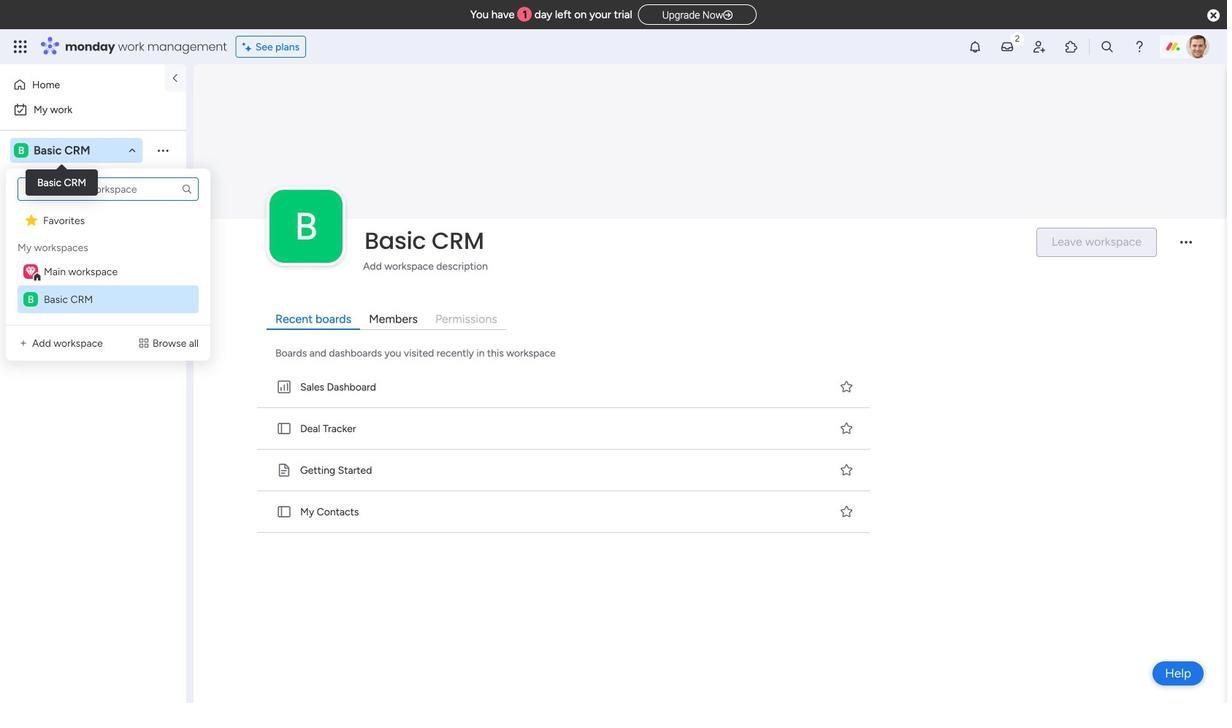 Task type: vqa. For each thing, say whether or not it's contained in the screenshot.
dapulse x slim icon
no



Task type: locate. For each thing, give the bounding box(es) containing it.
workspace image
[[14, 143, 29, 159], [270, 190, 343, 263], [23, 265, 38, 279], [26, 265, 36, 279], [23, 292, 38, 307]]

quick search results list box
[[254, 367, 875, 533]]

basic crm element
[[18, 286, 199, 314]]

service icon image
[[18, 338, 29, 349], [138, 338, 150, 349]]

2 add to favorites image from the top
[[840, 463, 854, 477]]

public board image
[[15, 258, 29, 272], [276, 504, 292, 520]]

favorites element
[[18, 207, 199, 235]]

0 horizontal spatial public board image
[[15, 258, 29, 272]]

add to favorites image
[[840, 380, 854, 394]]

1 public board image from the top
[[276, 421, 292, 437]]

public board image
[[276, 421, 292, 437], [276, 463, 292, 479]]

1 horizontal spatial service icon image
[[138, 338, 150, 349]]

help image
[[1133, 39, 1147, 54]]

None search field
[[18, 178, 199, 201]]

1 add to favorites image from the top
[[840, 421, 854, 436]]

workspace image inside 'basic crm' element
[[23, 292, 38, 307]]

1 vertical spatial public board image
[[276, 463, 292, 479]]

Search in workspace field
[[31, 174, 122, 190]]

1 vertical spatial option
[[9, 98, 178, 121]]

add to favorites image
[[840, 421, 854, 436], [840, 463, 854, 477], [840, 505, 854, 519]]

main workspace element
[[18, 258, 199, 286]]

1 service icon image from the left
[[18, 338, 29, 349]]

update feed image
[[1000, 39, 1015, 54]]

service icon image down 'basic crm' element
[[138, 338, 150, 349]]

select product image
[[13, 39, 28, 54]]

workspace selection element
[[14, 142, 93, 159]]

None field
[[361, 226, 1024, 256]]

option
[[9, 73, 156, 96], [9, 98, 178, 121], [0, 202, 186, 205]]

v2 star 2 image
[[26, 214, 37, 227]]

list box
[[15, 178, 202, 314], [0, 200, 186, 500]]

1 vertical spatial add to favorites image
[[840, 463, 854, 477]]

service icon image down public dashboard image
[[18, 338, 29, 349]]

0 vertical spatial public board image
[[276, 421, 292, 437]]

3 add to favorites image from the top
[[840, 505, 854, 519]]

0 horizontal spatial service icon image
[[18, 338, 29, 349]]

tree grid
[[18, 207, 199, 314]]

workspace image for 'basic crm' element
[[23, 292, 38, 307]]

2 vertical spatial add to favorites image
[[840, 505, 854, 519]]

2 service icon image from the left
[[138, 338, 150, 349]]

0 vertical spatial add to favorites image
[[840, 421, 854, 436]]

0 vertical spatial public board image
[[15, 258, 29, 272]]

1 horizontal spatial public board image
[[276, 504, 292, 520]]



Task type: describe. For each thing, give the bounding box(es) containing it.
see plans image
[[242, 39, 256, 55]]

1 vertical spatial public board image
[[276, 504, 292, 520]]

terry turtle image
[[1187, 35, 1210, 58]]

public dashboard image
[[276, 379, 292, 395]]

workspace image for main workspace element
[[23, 265, 38, 279]]

search image
[[181, 183, 193, 195]]

2 image
[[1011, 30, 1025, 46]]

workspace options image
[[156, 143, 170, 158]]

my workspaces row
[[18, 235, 88, 255]]

notifications image
[[968, 39, 983, 54]]

workspace image for workspace selection element
[[14, 143, 29, 159]]

2 public board image from the top
[[276, 463, 292, 479]]

invite members image
[[1033, 39, 1047, 54]]

search everything image
[[1101, 39, 1115, 54]]

dapulse close image
[[1208, 8, 1220, 23]]

0 vertical spatial option
[[9, 73, 156, 96]]

monday marketplace image
[[1065, 39, 1079, 54]]

add to favorites image for second public board image from the top of the quick search results 'list box'
[[840, 463, 854, 477]]

2 vertical spatial option
[[0, 202, 186, 205]]

add to favorites image for second public board image from the bottom
[[840, 421, 854, 436]]

Search for content search field
[[18, 178, 199, 201]]

dapulse rightstroke image
[[724, 10, 733, 21]]

public dashboard image
[[15, 283, 29, 297]]



